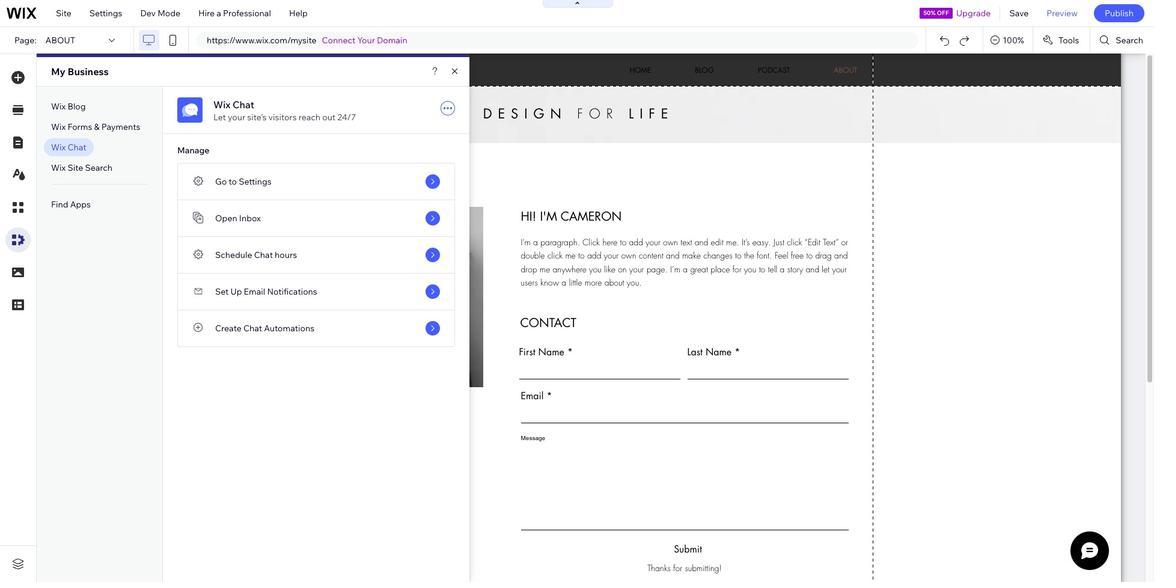 Task type: describe. For each thing, give the bounding box(es) containing it.
email
[[244, 286, 265, 297]]

create chat automations
[[215, 323, 315, 334]]

1 vertical spatial settings
[[239, 176, 272, 187]]

search button
[[1091, 27, 1155, 54]]

wix for wix site search
[[51, 162, 66, 173]]

100% button
[[984, 27, 1033, 54]]

hire a professional
[[199, 8, 271, 19]]

open
[[215, 213, 237, 224]]

50% off
[[924, 9, 950, 17]]

connect
[[322, 35, 356, 46]]

open inbox
[[215, 213, 261, 224]]

upgrade
[[957, 8, 991, 19]]

0 horizontal spatial search
[[85, 162, 113, 173]]

domain
[[377, 35, 408, 46]]

tools button
[[1034, 27, 1091, 54]]

preview
[[1047, 8, 1078, 19]]

publish button
[[1095, 4, 1145, 22]]

preview button
[[1038, 0, 1087, 26]]

a
[[217, 8, 221, 19]]

notifications
[[267, 286, 317, 297]]

go to settings
[[215, 176, 272, 187]]

search inside button
[[1117, 35, 1144, 46]]

publish
[[1105, 8, 1134, 19]]

about
[[45, 35, 75, 46]]

chat for create chat automations
[[244, 323, 262, 334]]

mode
[[158, 8, 180, 19]]

your
[[358, 35, 375, 46]]

professional
[[223, 8, 271, 19]]

tools
[[1059, 35, 1080, 46]]

chat for schedule chat hours
[[254, 250, 273, 260]]

find apps
[[51, 199, 91, 210]]

my business
[[51, 66, 109, 78]]

your
[[228, 112, 245, 123]]

schedule chat hours
[[215, 250, 297, 260]]

to
[[229, 176, 237, 187]]

wix for wix chat
[[51, 142, 66, 153]]

&
[[94, 121, 100, 132]]

dev mode
[[140, 8, 180, 19]]

save
[[1010, 8, 1029, 19]]

find
[[51, 199, 68, 210]]

wix for wix blog
[[51, 101, 66, 112]]

24/7
[[338, 112, 356, 123]]

my
[[51, 66, 66, 78]]

out
[[323, 112, 336, 123]]

off
[[938, 9, 950, 17]]

help
[[289, 8, 308, 19]]



Task type: locate. For each thing, give the bounding box(es) containing it.
business
[[68, 66, 109, 78]]

1 horizontal spatial settings
[[239, 176, 272, 187]]

0 vertical spatial search
[[1117, 35, 1144, 46]]

hire
[[199, 8, 215, 19]]

create
[[215, 323, 242, 334]]

inbox
[[239, 213, 261, 224]]

hours
[[275, 250, 297, 260]]

let
[[214, 112, 226, 123]]

wix chat
[[51, 142, 86, 153]]

go
[[215, 176, 227, 187]]

search down publish button
[[1117, 35, 1144, 46]]

set up email notifications
[[215, 286, 317, 297]]

https://www.wix.com/mysite connect your domain
[[207, 35, 408, 46]]

site up about
[[56, 8, 71, 19]]

payments
[[101, 121, 140, 132]]

wix down wix chat
[[51, 162, 66, 173]]

site's
[[247, 112, 267, 123]]

0 horizontal spatial settings
[[90, 8, 122, 19]]

manage
[[177, 145, 210, 156]]

https://www.wix.com/mysite
[[207, 35, 317, 46]]

apps
[[70, 199, 91, 210]]

wix left forms at the left of the page
[[51, 121, 66, 132]]

wix left blog
[[51, 101, 66, 112]]

settings right 'to'
[[239, 176, 272, 187]]

chat left the hours
[[254, 250, 273, 260]]

settings
[[90, 8, 122, 19], [239, 176, 272, 187]]

save button
[[1001, 0, 1038, 26]]

chat up your
[[233, 99, 254, 111]]

100%
[[1003, 35, 1025, 46]]

wix for wix forms & payments
[[51, 121, 66, 132]]

up
[[231, 286, 242, 297]]

forms
[[68, 121, 92, 132]]

chat down forms at the left of the page
[[68, 142, 86, 153]]

wix
[[214, 99, 231, 111], [51, 101, 66, 112], [51, 121, 66, 132], [51, 142, 66, 153], [51, 162, 66, 173]]

schedule
[[215, 250, 252, 260]]

set
[[215, 286, 229, 297]]

wix chat image
[[177, 97, 203, 123]]

1 vertical spatial search
[[85, 162, 113, 173]]

chat inside wix chat let your site's visitors reach out 24/7
[[233, 99, 254, 111]]

wix blog
[[51, 101, 86, 112]]

search
[[1117, 35, 1144, 46], [85, 162, 113, 173]]

reach
[[299, 112, 321, 123]]

chat for wix chat
[[68, 142, 86, 153]]

1 vertical spatial site
[[68, 162, 83, 173]]

wix chat let your site's visitors reach out 24/7
[[214, 99, 356, 123]]

visitors
[[269, 112, 297, 123]]

blog
[[68, 101, 86, 112]]

wix inside wix chat let your site's visitors reach out 24/7
[[214, 99, 231, 111]]

50%
[[924, 9, 936, 17]]

0 vertical spatial settings
[[90, 8, 122, 19]]

wix for wix chat let your site's visitors reach out 24/7
[[214, 99, 231, 111]]

search down wix chat
[[85, 162, 113, 173]]

chat
[[233, 99, 254, 111], [68, 142, 86, 153], [254, 250, 273, 260], [244, 323, 262, 334]]

site down wix chat
[[68, 162, 83, 173]]

dev
[[140, 8, 156, 19]]

0 vertical spatial site
[[56, 8, 71, 19]]

chat right create
[[244, 323, 262, 334]]

wix up "let"
[[214, 99, 231, 111]]

wix site search
[[51, 162, 113, 173]]

chat for wix chat let your site's visitors reach out 24/7
[[233, 99, 254, 111]]

wix up wix site search
[[51, 142, 66, 153]]

settings left dev
[[90, 8, 122, 19]]

wix forms & payments
[[51, 121, 140, 132]]

automations
[[264, 323, 315, 334]]

1 horizontal spatial search
[[1117, 35, 1144, 46]]

site
[[56, 8, 71, 19], [68, 162, 83, 173]]



Task type: vqa. For each thing, say whether or not it's contained in the screenshot.
wix forum create communities, discuss, and drive traffic
no



